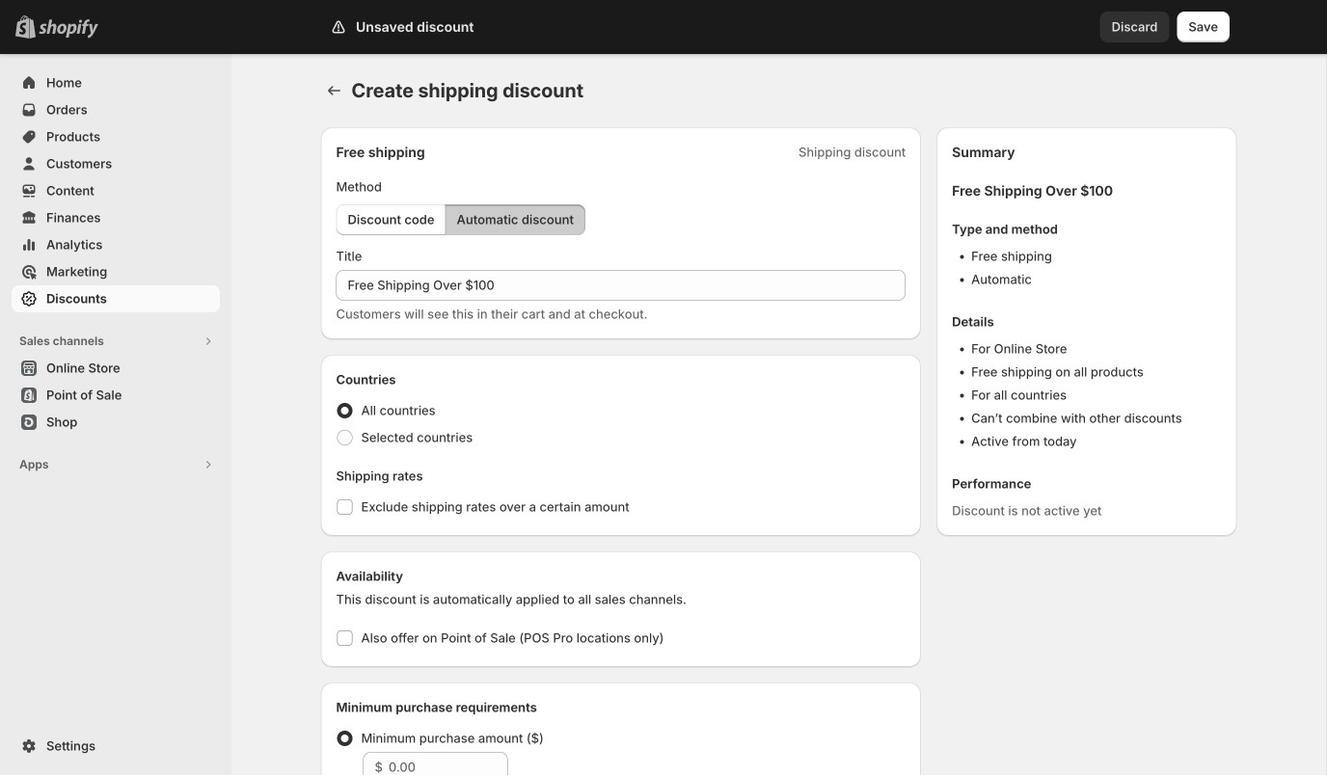 Task type: locate. For each thing, give the bounding box(es) containing it.
0.00 text field
[[389, 753, 508, 776]]

shopify image
[[39, 19, 98, 38]]

None text field
[[336, 270, 906, 301]]



Task type: vqa. For each thing, say whether or not it's contained in the screenshot.
the items within the Returns accepted for 30 days Free return shipping No restocking fee No final sale items
no



